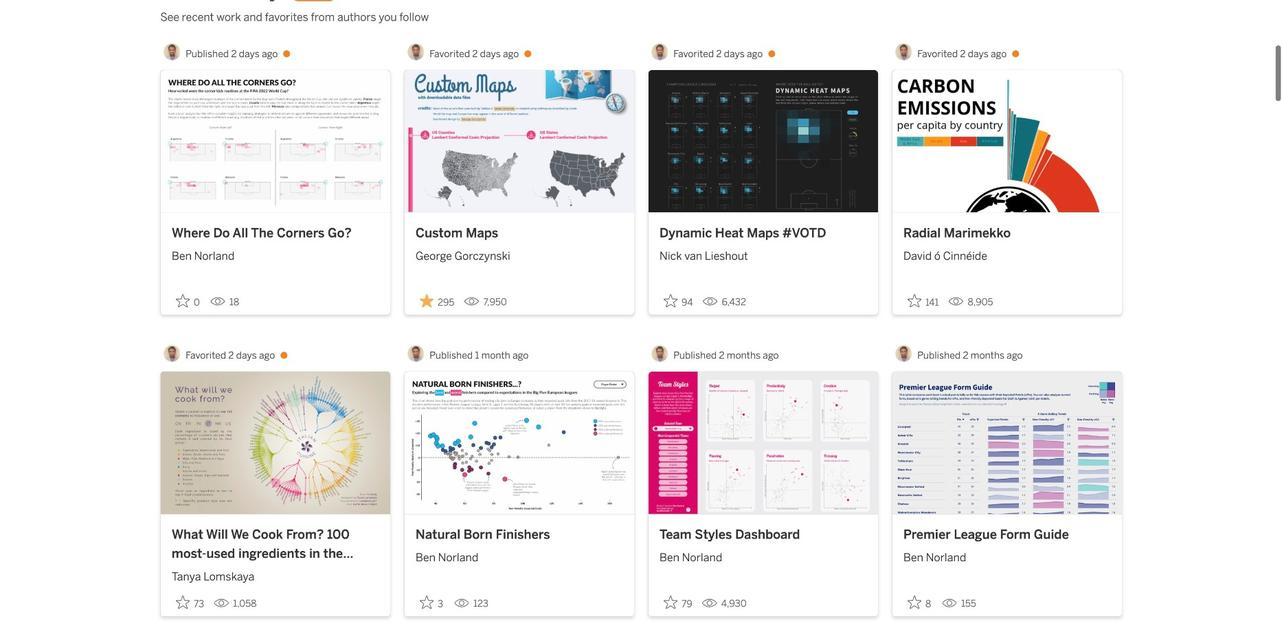 Task type: describe. For each thing, give the bounding box(es) containing it.
remove favorite image
[[420, 294, 434, 308]]

see recent work and favorites from authors you follow element
[[160, 9, 1123, 26]]

Remove Favorite button
[[416, 290, 459, 312]]



Task type: vqa. For each thing, say whether or not it's contained in the screenshot.
"Details"
no



Task type: locate. For each thing, give the bounding box(es) containing it.
ben norland image
[[164, 44, 180, 60], [652, 44, 668, 60], [896, 44, 912, 60], [164, 345, 180, 362], [408, 345, 424, 362], [896, 345, 912, 362]]

1 horizontal spatial ben norland image
[[652, 345, 668, 362]]

add favorite image
[[176, 596, 190, 609]]

Add Favorite button
[[172, 290, 205, 312], [660, 290, 697, 312], [904, 290, 943, 312], [172, 591, 208, 614], [416, 591, 449, 614], [660, 591, 697, 614], [904, 591, 937, 614]]

0 horizontal spatial ben norland image
[[408, 44, 424, 60]]

workbook thumbnail image
[[161, 70, 390, 212], [405, 70, 634, 212], [649, 70, 878, 212], [893, 70, 1122, 212], [161, 372, 390, 514], [405, 372, 634, 514], [649, 372, 878, 514], [893, 372, 1122, 514]]

recent activity heading
[[160, 0, 279, 4]]

1 vertical spatial ben norland image
[[652, 345, 668, 362]]

add favorite image
[[176, 294, 190, 308], [664, 294, 678, 308], [908, 294, 922, 308], [420, 596, 434, 609], [664, 596, 678, 609], [908, 596, 922, 609]]

ben norland image
[[408, 44, 424, 60], [652, 345, 668, 362]]

0 vertical spatial ben norland image
[[408, 44, 424, 60]]



